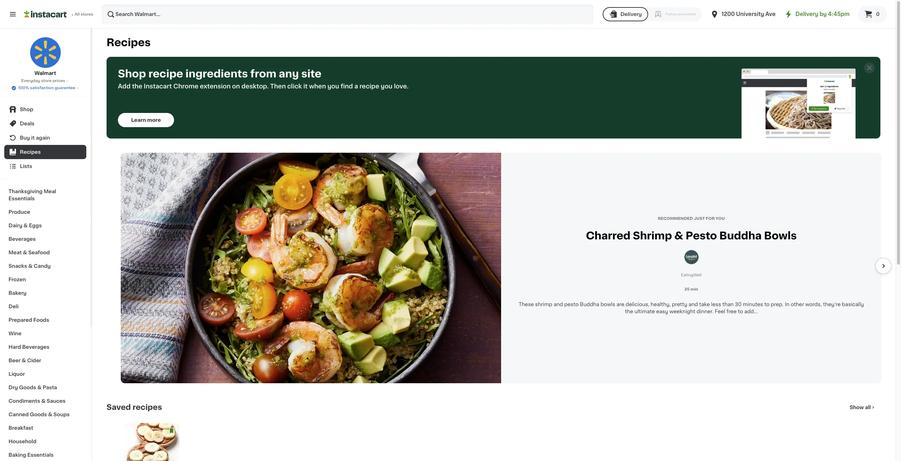 Task type: vqa. For each thing, say whether or not it's contained in the screenshot.
min
yes



Task type: describe. For each thing, give the bounding box(es) containing it.
canned
[[9, 412, 29, 417]]

charred shrimp & pesto buddha bowls
[[586, 231, 797, 241]]

a
[[354, 83, 358, 89]]

find
[[341, 83, 353, 89]]

click
[[287, 83, 302, 89]]

1 vertical spatial recipes
[[20, 150, 41, 155]]

& inside item carousel region
[[674, 231, 683, 241]]

household link
[[4, 435, 86, 448]]

when
[[309, 83, 326, 89]]

beer
[[9, 358, 21, 363]]

from
[[250, 69, 276, 79]]

love.
[[394, 83, 409, 89]]

thanksgiving meal essentials
[[9, 189, 56, 201]]

& inside 'link'
[[23, 250, 27, 255]]

bakery
[[9, 291, 27, 296]]

bakery link
[[4, 286, 86, 300]]

in
[[785, 302, 790, 307]]

prepared foods link
[[4, 313, 86, 327]]

it inside the buy it again link
[[31, 135, 35, 140]]

goods for dry
[[19, 385, 36, 390]]

100% satisfaction guarantee
[[18, 86, 75, 90]]

deals link
[[4, 117, 86, 131]]

recipe card group
[[124, 423, 179, 461]]

recommended
[[658, 217, 693, 221]]

meat & seafood
[[9, 250, 50, 255]]

0
[[876, 12, 880, 17]]

1200 university ave button
[[710, 4, 776, 24]]

saved recipes link
[[107, 403, 162, 412]]

learn
[[131, 118, 146, 123]]

canned goods & soups
[[9, 412, 70, 417]]

store
[[41, 79, 52, 83]]

hard beverages
[[9, 345, 49, 350]]

0 vertical spatial the
[[132, 83, 142, 89]]

dinner.
[[697, 309, 714, 314]]

words,
[[805, 302, 822, 307]]

breakfast link
[[4, 421, 86, 435]]

instacart logo image
[[24, 10, 67, 18]]

you
[[716, 217, 725, 221]]

baking essentials
[[9, 453, 54, 458]]

any
[[279, 69, 299, 79]]

& left the soups
[[48, 412, 52, 417]]

recipes
[[133, 404, 162, 411]]

4:45pm
[[828, 11, 850, 17]]

delivery for delivery
[[621, 12, 642, 17]]

pesto
[[686, 231, 717, 241]]

free
[[727, 309, 737, 314]]

condiments & sauces link
[[4, 394, 86, 408]]

add the instacart chrome extension on desktop. then click it when you find a recipe you love.
[[118, 83, 409, 89]]

100%
[[18, 86, 29, 90]]

basically
[[842, 302, 864, 307]]

more
[[147, 118, 161, 123]]

hard
[[9, 345, 21, 350]]

chrome
[[173, 83, 198, 89]]

thanksgiving
[[9, 189, 43, 194]]

add
[[118, 83, 131, 89]]

less
[[711, 302, 721, 307]]

than
[[723, 302, 734, 307]]

dry
[[9, 385, 18, 390]]

deals
[[20, 121, 34, 126]]

0 vertical spatial recipe
[[148, 69, 183, 79]]

soups
[[53, 412, 70, 417]]

beverages link
[[4, 232, 86, 246]]

baking essentials link
[[4, 448, 86, 461]]

delivery button
[[603, 7, 648, 21]]

saved button
[[864, 9, 888, 17]]

extension banner image
[[741, 69, 856, 139]]

weeknight
[[670, 309, 695, 314]]

0 vertical spatial beverages
[[9, 237, 36, 242]]

other
[[791, 302, 804, 307]]

& left candy at the left of the page
[[28, 264, 32, 269]]

beer & cider
[[9, 358, 41, 363]]

pretty
[[672, 302, 687, 307]]

shop recipe ingredients from any site
[[118, 69, 322, 79]]

& inside "link"
[[24, 223, 28, 228]]

easy
[[656, 309, 668, 314]]

everyday store prices
[[21, 79, 65, 83]]

dairy & eggs link
[[4, 219, 86, 232]]

thanksgiving meal essentials link
[[4, 185, 86, 205]]

guarantee
[[55, 86, 75, 90]]

1200
[[722, 11, 735, 17]]

1 horizontal spatial it
[[303, 83, 308, 89]]

canned goods & soups link
[[4, 408, 86, 421]]

1 and from the left
[[554, 302, 563, 307]]

snacks
[[9, 264, 27, 269]]

25
[[685, 287, 690, 291]]

service type group
[[603, 7, 702, 21]]

charred
[[586, 231, 631, 241]]

shrimp
[[535, 302, 552, 307]]

add...
[[744, 309, 758, 314]]

all
[[75, 12, 80, 16]]

site
[[301, 69, 322, 79]]

these
[[519, 302, 534, 307]]

2 and from the left
[[689, 302, 698, 307]]



Task type: locate. For each thing, give the bounding box(es) containing it.
1 horizontal spatial you
[[381, 83, 393, 89]]

0 vertical spatial buddha
[[719, 231, 762, 241]]

goods for canned
[[30, 412, 47, 417]]

goods inside canned goods & soups link
[[30, 412, 47, 417]]

beverages up cider
[[22, 345, 49, 350]]

liquor link
[[4, 367, 86, 381]]

& left eggs
[[24, 223, 28, 228]]

0 horizontal spatial it
[[31, 135, 35, 140]]

essentials inside thanksgiving meal essentials
[[9, 196, 35, 201]]

baking
[[9, 453, 26, 458]]

minutes
[[743, 302, 763, 307]]

candy
[[34, 264, 51, 269]]

goods up condiments
[[19, 385, 36, 390]]

university
[[736, 11, 764, 17]]

and left "take"
[[689, 302, 698, 307]]

1 horizontal spatial and
[[689, 302, 698, 307]]

shop for shop
[[20, 107, 33, 112]]

bowls
[[764, 231, 797, 241]]

0 horizontal spatial delivery
[[621, 12, 642, 17]]

delivery by 4:45pm
[[796, 11, 850, 17]]

1 vertical spatial goods
[[30, 412, 47, 417]]

on
[[232, 83, 240, 89]]

shop up 'deals'
[[20, 107, 33, 112]]

prices
[[53, 79, 65, 83]]

1 horizontal spatial delivery
[[796, 11, 818, 17]]

then
[[270, 83, 286, 89]]

produce
[[9, 210, 30, 215]]

it
[[303, 83, 308, 89], [31, 135, 35, 140]]

condiments
[[9, 399, 40, 404]]

you
[[327, 83, 339, 89], [381, 83, 393, 89]]

these shrimp and pesto buddha bowls are delicious, healthy, pretty and take less than 30 minutes to prep. in other words, they're basically the ultimate easy weeknight dinner. feel free to add...
[[519, 302, 864, 314]]

Search field
[[102, 5, 593, 23]]

buddha inside 'these shrimp and pesto buddha bowls are delicious, healthy, pretty and take less than 30 minutes to prep. in other words, they're basically the ultimate easy weeknight dinner. feel free to add...'
[[580, 302, 599, 307]]

prepared
[[9, 318, 32, 323]]

buy
[[20, 135, 30, 140]]

essentials
[[9, 196, 35, 201], [27, 453, 54, 458]]

all
[[865, 405, 871, 410]]

min
[[691, 287, 698, 291]]

recipe up instacart
[[148, 69, 183, 79]]

breakfast
[[9, 426, 33, 431]]

saved for saved recipes
[[107, 404, 131, 411]]

for
[[706, 217, 715, 221]]

dry goods & pasta link
[[4, 381, 86, 394]]

1 horizontal spatial buddha
[[719, 231, 762, 241]]

all stores
[[75, 12, 93, 16]]

recipes link
[[4, 145, 86, 159]]

deli
[[9, 304, 19, 309]]

buddha down you
[[719, 231, 762, 241]]

beverages down dairy & eggs
[[9, 237, 36, 242]]

1 horizontal spatial recipes
[[107, 37, 151, 48]]

it right click
[[303, 83, 308, 89]]

buddha for pesto
[[719, 231, 762, 241]]

1 vertical spatial it
[[31, 135, 35, 140]]

snacks & candy
[[9, 264, 51, 269]]

to
[[764, 302, 770, 307], [738, 309, 743, 314]]

1 vertical spatial to
[[738, 309, 743, 314]]

1200 university ave
[[722, 11, 776, 17]]

beverages inside 'link'
[[22, 345, 49, 350]]

0 button
[[858, 6, 887, 23]]

shop for shop recipe ingredients from any site
[[118, 69, 146, 79]]

the inside 'these shrimp and pesto buddha bowls are delicious, healthy, pretty and take less than 30 minutes to prep. in other words, they're basically the ultimate easy weeknight dinner. feel free to add...'
[[625, 309, 633, 314]]

delivery
[[796, 11, 818, 17], [621, 12, 642, 17]]

learn more button
[[118, 113, 174, 127]]

0 vertical spatial recipes
[[107, 37, 151, 48]]

0 horizontal spatial saved
[[107, 404, 131, 411]]

the down delicious,
[[625, 309, 633, 314]]

0 vertical spatial it
[[303, 83, 308, 89]]

healthy,
[[651, 302, 671, 307]]

it right buy
[[31, 135, 35, 140]]

delivery for delivery by 4:45pm
[[796, 11, 818, 17]]

goods inside 'dry goods & pasta' link
[[19, 385, 36, 390]]

feel
[[715, 309, 725, 314]]

1 you from the left
[[327, 83, 339, 89]]

you left find
[[327, 83, 339, 89]]

& right beer
[[22, 358, 26, 363]]

walmart logo image
[[30, 37, 61, 68]]

they're
[[823, 302, 841, 307]]

and left pesto
[[554, 302, 563, 307]]

0 vertical spatial to
[[764, 302, 770, 307]]

100% satisfaction guarantee button
[[11, 84, 80, 91]]

beer & cider link
[[4, 354, 86, 367]]

shop up add
[[118, 69, 146, 79]]

saved for saved
[[872, 10, 888, 15]]

recipe right the a
[[360, 83, 379, 89]]

0 vertical spatial essentials
[[9, 196, 35, 201]]

1 vertical spatial the
[[625, 309, 633, 314]]

saved inside button
[[872, 10, 888, 15]]

extension
[[200, 83, 231, 89]]

0 vertical spatial goods
[[19, 385, 36, 390]]

delivery by 4:45pm link
[[784, 10, 850, 18]]

household
[[9, 439, 36, 444]]

wine link
[[4, 327, 86, 340]]

0 vertical spatial saved
[[872, 10, 888, 15]]

again
[[36, 135, 50, 140]]

saved
[[872, 10, 888, 15], [107, 404, 131, 411]]

0 horizontal spatial buddha
[[580, 302, 599, 307]]

cider
[[27, 358, 41, 363]]

0 horizontal spatial recipe
[[148, 69, 183, 79]]

buddha right pesto
[[580, 302, 599, 307]]

satisfaction
[[30, 86, 54, 90]]

& right "meat"
[[23, 250, 27, 255]]

shrimp
[[633, 231, 672, 241]]

bowls
[[601, 302, 615, 307]]

buddha for pesto
[[580, 302, 599, 307]]

wine
[[9, 331, 21, 336]]

0 horizontal spatial the
[[132, 83, 142, 89]]

the right add
[[132, 83, 142, 89]]

& left pasta
[[37, 385, 41, 390]]

delivery inside button
[[621, 12, 642, 17]]

produce link
[[4, 205, 86, 219]]

essentials down thanksgiving on the left of the page
[[9, 196, 35, 201]]

item carousel region
[[107, 153, 892, 383]]

snacks & candy link
[[4, 259, 86, 273]]

0 horizontal spatial you
[[327, 83, 339, 89]]

pasta
[[43, 385, 57, 390]]

1 horizontal spatial the
[[625, 309, 633, 314]]

eatingwell
[[681, 273, 702, 277]]

1 horizontal spatial recipe
[[360, 83, 379, 89]]

0 horizontal spatial and
[[554, 302, 563, 307]]

& left sauces
[[41, 399, 45, 404]]

& down recommended
[[674, 231, 683, 241]]

deli link
[[4, 300, 86, 313]]

ave
[[765, 11, 776, 17]]

0 horizontal spatial to
[[738, 309, 743, 314]]

meat
[[9, 250, 22, 255]]

delicious,
[[626, 302, 649, 307]]

0 horizontal spatial recipes
[[20, 150, 41, 155]]

1 vertical spatial saved
[[107, 404, 131, 411]]

1 horizontal spatial shop
[[118, 69, 146, 79]]

1 vertical spatial beverages
[[22, 345, 49, 350]]

to down 30
[[738, 309, 743, 314]]

you left love.
[[381, 83, 393, 89]]

walmart
[[35, 71, 56, 76]]

1 vertical spatial recipe
[[360, 83, 379, 89]]

all stores link
[[24, 4, 94, 24]]

sauces
[[47, 399, 66, 404]]

1 vertical spatial essentials
[[27, 453, 54, 458]]

buy it again
[[20, 135, 50, 140]]

None search field
[[102, 4, 594, 24]]

the
[[132, 83, 142, 89], [625, 309, 633, 314]]

0 vertical spatial shop
[[118, 69, 146, 79]]

1 horizontal spatial to
[[764, 302, 770, 307]]

eatingwell image
[[684, 250, 699, 264]]

show
[[850, 405, 864, 410]]

show all link
[[850, 404, 876, 411]]

frozen link
[[4, 273, 86, 286]]

1 vertical spatial buddha
[[580, 302, 599, 307]]

2 you from the left
[[381, 83, 393, 89]]

1 horizontal spatial saved
[[872, 10, 888, 15]]

1 vertical spatial shop
[[20, 107, 33, 112]]

0 horizontal spatial shop
[[20, 107, 33, 112]]

ultimate
[[635, 309, 655, 314]]

essentials down household link
[[27, 453, 54, 458]]

dairy & eggs
[[9, 223, 42, 228]]

meat & seafood link
[[4, 246, 86, 259]]

goods down "condiments & sauces"
[[30, 412, 47, 417]]

to left prep.
[[764, 302, 770, 307]]

saved recipes
[[107, 404, 162, 411]]



